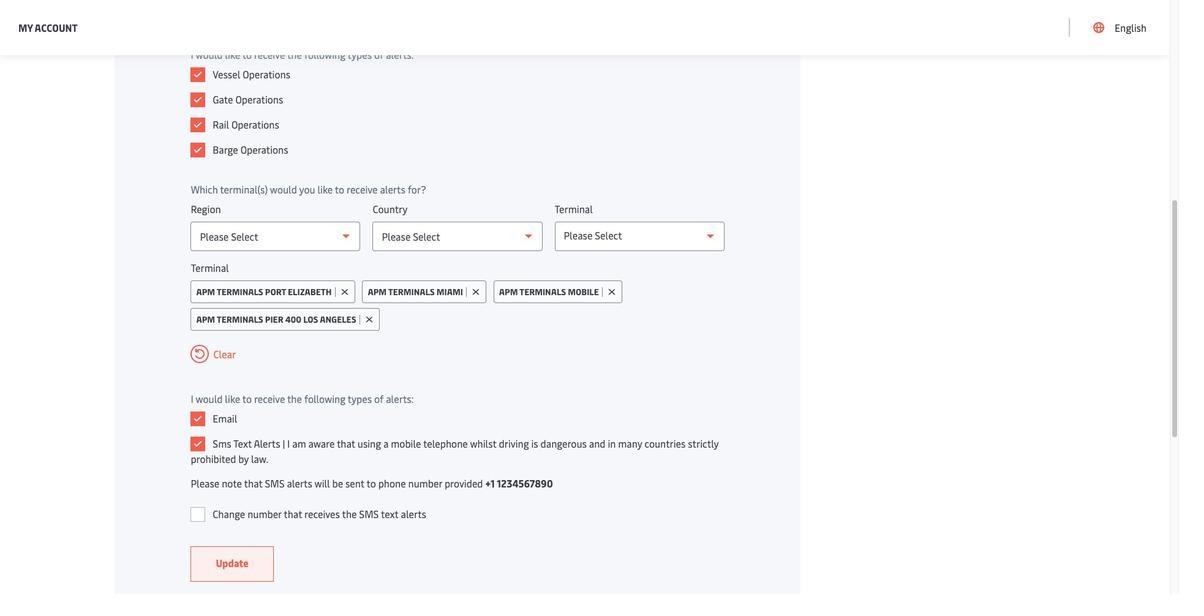 Task type: vqa. For each thing, say whether or not it's contained in the screenshot.
the top FOLLOWING
yes



Task type: locate. For each thing, give the bounding box(es) containing it.
1 horizontal spatial that
[[284, 507, 302, 521]]

provided
[[445, 477, 483, 490]]

2 vertical spatial that
[[284, 507, 302, 521]]

0 vertical spatial would
[[196, 48, 223, 61]]

strictly
[[688, 437, 719, 450]]

terminals inside button
[[217, 314, 263, 325]]

i up vessel operations checkbox
[[191, 48, 193, 61]]

2 vertical spatial i
[[287, 437, 290, 450]]

the up vessel operations
[[287, 48, 302, 61]]

1 vertical spatial sms
[[359, 507, 379, 521]]

operations for rail operations
[[232, 118, 279, 131]]

text
[[233, 437, 252, 450]]

change number that receives the sms text alerts
[[213, 507, 426, 521]]

account
[[35, 21, 78, 34]]

Gate Operations checkbox
[[191, 93, 206, 107]]

please for please note that sms alerts will be sent to phone number provided +1 1234567890
[[191, 477, 220, 490]]

apm inside button
[[196, 286, 215, 298]]

sms down law. at the left
[[265, 477, 285, 490]]

0 vertical spatial sms
[[265, 477, 285, 490]]

apm inside button
[[196, 314, 215, 325]]

1 vertical spatial types
[[348, 392, 372, 406]]

that left receives
[[284, 507, 302, 521]]

update
[[216, 556, 249, 570]]

receive
[[254, 48, 285, 61], [347, 183, 378, 196], [254, 392, 285, 406]]

region
[[191, 202, 221, 216]]

0 horizontal spatial that
[[244, 477, 263, 490]]

like right you
[[318, 183, 333, 196]]

terminal up please select
[[555, 202, 593, 216]]

0 vertical spatial alerts
[[380, 183, 406, 196]]

apm
[[196, 286, 215, 298], [368, 286, 387, 298], [499, 286, 518, 298], [196, 314, 215, 325]]

change
[[213, 507, 245, 521]]

by
[[238, 452, 249, 466]]

alerts for the
[[401, 507, 426, 521]]

that left using
[[337, 437, 355, 450]]

operations down the rail operations
[[241, 143, 288, 156]]

operations for gate operations
[[236, 93, 283, 106]]

1 horizontal spatial please
[[564, 229, 593, 242]]

operations for vessel operations
[[243, 67, 290, 81]]

alerts up country in the left top of the page
[[380, 183, 406, 196]]

mobile
[[391, 437, 421, 450]]

operations down vessel operations
[[236, 93, 283, 106]]

of
[[374, 48, 384, 61], [374, 392, 384, 406]]

to up text
[[242, 392, 252, 406]]

0 vertical spatial following
[[304, 48, 346, 61]]

2 following from the top
[[304, 392, 346, 406]]

that
[[337, 437, 355, 450], [244, 477, 263, 490], [284, 507, 302, 521]]

number right phone in the bottom of the page
[[408, 477, 442, 490]]

vessel
[[213, 67, 240, 81]]

0 vertical spatial i would like to receive the following types of alerts:
[[191, 48, 414, 61]]

0 vertical spatial receive
[[254, 48, 285, 61]]

0 horizontal spatial terminal
[[191, 261, 229, 274]]

rail
[[213, 118, 229, 131]]

0 vertical spatial types
[[348, 48, 372, 61]]

1 horizontal spatial number
[[408, 477, 442, 490]]

please left select
[[564, 229, 593, 242]]

log out
[[1114, 11, 1147, 25]]

would left you
[[270, 183, 297, 196]]

alerts
[[380, 183, 406, 196], [287, 477, 312, 490], [401, 507, 426, 521]]

1 alerts: from the top
[[386, 48, 414, 61]]

Email checkbox
[[191, 412, 206, 426]]

alerts right text
[[401, 507, 426, 521]]

terminals for mobile
[[520, 286, 566, 298]]

receive up vessel operations
[[254, 48, 285, 61]]

would up vessel operations checkbox
[[196, 48, 223, 61]]

1 vertical spatial number
[[248, 507, 282, 521]]

terminals left mobile
[[520, 286, 566, 298]]

operations up barge operations
[[232, 118, 279, 131]]

types
[[348, 48, 372, 61], [348, 392, 372, 406]]

that for sms
[[244, 477, 263, 490]]

alerts:
[[386, 48, 414, 61], [386, 392, 414, 406]]

apm for apm terminals miami
[[368, 286, 387, 298]]

2 vertical spatial receive
[[254, 392, 285, 406]]

terminals
[[217, 286, 263, 298], [388, 286, 435, 298], [520, 286, 566, 298], [217, 314, 263, 325]]

0 vertical spatial the
[[287, 48, 302, 61]]

please for please select
[[564, 229, 593, 242]]

terminal(s)
[[220, 183, 268, 196]]

for?
[[408, 183, 426, 196]]

that right note
[[244, 477, 263, 490]]

update button
[[191, 547, 274, 582]]

i would like to receive the following types of alerts: up am
[[191, 392, 414, 406]]

0 vertical spatial of
[[374, 48, 384, 61]]

operations
[[243, 67, 290, 81], [236, 93, 283, 106], [232, 118, 279, 131], [241, 143, 288, 156]]

log
[[1114, 11, 1130, 25]]

sms left text
[[359, 507, 379, 521]]

clear button
[[191, 345, 236, 363]]

would
[[196, 48, 223, 61], [270, 183, 297, 196], [196, 392, 223, 406]]

Rail Operations checkbox
[[191, 118, 206, 132]]

0 horizontal spatial number
[[248, 507, 282, 521]]

2 of from the top
[[374, 392, 384, 406]]

1 vertical spatial alerts
[[287, 477, 312, 490]]

1 vertical spatial please
[[191, 477, 220, 490]]

1234567890
[[497, 477, 553, 490]]

0 vertical spatial alerts:
[[386, 48, 414, 61]]

the
[[287, 48, 302, 61], [287, 392, 302, 406], [342, 507, 357, 521]]

text
[[381, 507, 399, 521]]

you
[[299, 183, 315, 196]]

terminals left miami
[[388, 286, 435, 298]]

port
[[265, 286, 286, 298]]

1 vertical spatial of
[[374, 392, 384, 406]]

Vessel Operations checkbox
[[191, 67, 206, 82]]

to
[[242, 48, 252, 61], [335, 183, 344, 196], [242, 392, 252, 406], [367, 477, 376, 490]]

0 vertical spatial please
[[564, 229, 593, 242]]

like up the email on the left bottom
[[225, 392, 240, 406]]

law.
[[251, 452, 268, 466]]

i up the email option
[[191, 392, 193, 406]]

dangerous
[[541, 437, 587, 450]]

apm for apm terminals port elizabeth
[[196, 286, 215, 298]]

0 vertical spatial terminal
[[555, 202, 593, 216]]

1 vertical spatial alerts:
[[386, 392, 414, 406]]

gate
[[213, 93, 233, 106]]

apm terminals pier 400 los angeles button
[[191, 308, 380, 331]]

prohibited
[[191, 452, 236, 466]]

2 vertical spatial like
[[225, 392, 240, 406]]

0 vertical spatial that
[[337, 437, 355, 450]]

phone
[[378, 477, 406, 490]]

terminals left the 'pier'
[[217, 314, 263, 325]]

the up am
[[287, 392, 302, 406]]

terminal
[[555, 202, 593, 216], [191, 261, 229, 274]]

receive up alerts
[[254, 392, 285, 406]]

rail operations
[[213, 118, 279, 131]]

2 horizontal spatial that
[[337, 437, 355, 450]]

would up the email option
[[196, 392, 223, 406]]

that for receives
[[284, 507, 302, 521]]

1 horizontal spatial terminal
[[555, 202, 593, 216]]

1 vertical spatial receive
[[347, 183, 378, 196]]

number
[[408, 477, 442, 490], [248, 507, 282, 521]]

receives
[[305, 507, 340, 521]]

number right change
[[248, 507, 282, 521]]

receive up country in the left top of the page
[[347, 183, 378, 196]]

1 vertical spatial that
[[244, 477, 263, 490]]

following
[[304, 48, 346, 61], [304, 392, 346, 406]]

like up vessel
[[225, 48, 240, 61]]

1 i would like to receive the following types of alerts: from the top
[[191, 48, 414, 61]]

english button
[[1094, 0, 1147, 55]]

terminals inside button
[[217, 286, 263, 298]]

0 horizontal spatial sms
[[265, 477, 285, 490]]

1 vertical spatial following
[[304, 392, 346, 406]]

sms
[[265, 477, 285, 490], [359, 507, 379, 521]]

be
[[332, 477, 343, 490]]

miami
[[437, 286, 463, 298]]

|
[[283, 437, 285, 450]]

please
[[564, 229, 593, 242], [191, 477, 220, 490]]

1 vertical spatial i would like to receive the following types of alerts:
[[191, 392, 414, 406]]

to right you
[[335, 183, 344, 196]]

2 i would like to receive the following types of alerts: from the top
[[191, 392, 414, 406]]

please down prohibited
[[191, 477, 220, 490]]

aware
[[309, 437, 335, 450]]

1 horizontal spatial sms
[[359, 507, 379, 521]]

apm terminals port elizabeth button
[[191, 281, 355, 303]]

like
[[225, 48, 240, 61], [318, 183, 333, 196], [225, 392, 240, 406]]

that inside sms text alerts | i am aware that using a mobile telephone whilst driving is dangerous and in many countries strictly prohibited by law.
[[337, 437, 355, 450]]

apm for apm terminals mobile
[[499, 286, 518, 298]]

i right |
[[287, 437, 290, 450]]

1 vertical spatial terminal
[[191, 261, 229, 274]]

1 types from the top
[[348, 48, 372, 61]]

terminals left port
[[217, 286, 263, 298]]

the right receives
[[342, 507, 357, 521]]

Barge Operations checkbox
[[191, 143, 206, 157]]

i would like to receive the following types of alerts: up vessel operations
[[191, 48, 414, 61]]

alerts for like
[[380, 183, 406, 196]]

i would like to receive the following types of alerts:
[[191, 48, 414, 61], [191, 392, 414, 406]]

my account link
[[18, 20, 78, 35]]

2 vertical spatial alerts
[[401, 507, 426, 521]]

0 horizontal spatial please
[[191, 477, 220, 490]]

terminal down region
[[191, 261, 229, 274]]

alerts left will
[[287, 477, 312, 490]]

vessel operations
[[213, 67, 290, 81]]

0 vertical spatial number
[[408, 477, 442, 490]]

2 vertical spatial the
[[342, 507, 357, 521]]

will
[[315, 477, 330, 490]]

operations up the gate operations
[[243, 67, 290, 81]]

1 vertical spatial like
[[318, 183, 333, 196]]



Task type: describe. For each thing, give the bounding box(es) containing it.
apm terminals mobile
[[499, 286, 599, 298]]

please note that sms alerts will be sent to phone number provided +1 1234567890
[[191, 477, 553, 490]]

countries
[[645, 437, 686, 450]]

email
[[213, 412, 237, 425]]

am
[[292, 437, 306, 450]]

a
[[384, 437, 389, 450]]

2 types from the top
[[348, 392, 372, 406]]

out
[[1132, 11, 1147, 25]]

elizabeth
[[288, 286, 332, 298]]

which
[[191, 183, 218, 196]]

log out link
[[1085, 0, 1147, 36]]

1 vertical spatial would
[[270, 183, 297, 196]]

alerts
[[254, 437, 280, 450]]

2 vertical spatial would
[[196, 392, 223, 406]]

my
[[18, 21, 33, 34]]

to up vessel operations
[[242, 48, 252, 61]]

angeles
[[320, 314, 356, 325]]

Sms Text Alerts | I am aware that using a mobile telephone whilst driving is dangerous and in many countries strictly prohibited by law. checkbox
[[191, 437, 206, 452]]

apm terminals pier 400 los angeles
[[196, 314, 356, 325]]

los
[[304, 314, 318, 325]]

400
[[285, 314, 302, 325]]

mobile
[[568, 286, 599, 298]]

apm terminals port elizabeth
[[196, 286, 332, 298]]

country
[[373, 202, 408, 216]]

1 vertical spatial the
[[287, 392, 302, 406]]

1 of from the top
[[374, 48, 384, 61]]

2 alerts: from the top
[[386, 392, 414, 406]]

barge
[[213, 143, 238, 156]]

using
[[358, 437, 381, 450]]

driving
[[499, 437, 529, 450]]

my account
[[18, 21, 78, 34]]

is
[[531, 437, 538, 450]]

barge operations
[[213, 143, 288, 156]]

operations for barge operations
[[241, 143, 288, 156]]

i inside sms text alerts | i am aware that using a mobile telephone whilst driving is dangerous and in many countries strictly prohibited by law.
[[287, 437, 290, 450]]

1 vertical spatial i
[[191, 392, 193, 406]]

0 vertical spatial like
[[225, 48, 240, 61]]

please select
[[564, 229, 622, 242]]

Change number that receives the SMS text alerts checkbox
[[191, 507, 206, 522]]

note
[[222, 477, 242, 490]]

many
[[618, 437, 642, 450]]

0 vertical spatial i
[[191, 48, 193, 61]]

terminals for pier
[[217, 314, 263, 325]]

clear
[[213, 347, 236, 361]]

sms text alerts | i am aware that using a mobile telephone whilst driving is dangerous and in many countries strictly prohibited by law.
[[191, 437, 719, 466]]

to right sent
[[367, 477, 376, 490]]

english
[[1115, 21, 1147, 34]]

which terminal(s) would you like to receive alerts for?
[[191, 183, 426, 196]]

apm terminals mobile button
[[494, 281, 622, 303]]

pier
[[265, 314, 283, 325]]

select
[[595, 229, 622, 242]]

gate operations
[[213, 93, 283, 106]]

and
[[589, 437, 606, 450]]

apm terminals miami button
[[362, 281, 486, 303]]

terminals for port
[[217, 286, 263, 298]]

whilst
[[470, 437, 497, 450]]

terminals for miami
[[388, 286, 435, 298]]

telephone
[[423, 437, 468, 450]]

1 following from the top
[[304, 48, 346, 61]]

sms
[[213, 437, 231, 450]]

apm terminals miami
[[368, 286, 463, 298]]

in
[[608, 437, 616, 450]]

sent
[[346, 477, 365, 490]]

apm for apm terminals pier 400 los angeles
[[196, 314, 215, 325]]

+1
[[486, 477, 495, 490]]



